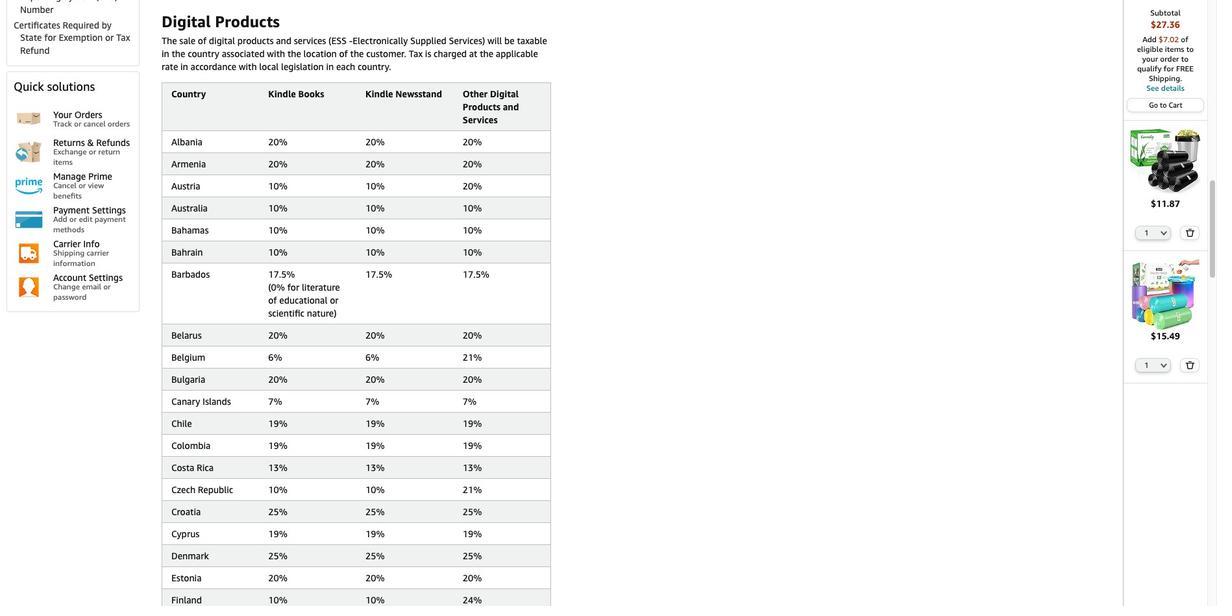 Task type: describe. For each thing, give the bounding box(es) containing it.
certificates required by state for exemption or tax refund link
[[14, 19, 130, 56]]

or inside account settings change email or password
[[103, 282, 111, 292]]

$27.36
[[1151, 19, 1180, 30]]

account settings change email or password
[[53, 272, 123, 302]]

refunds
[[96, 137, 130, 148]]

tax inside the certificates required by state for exemption or tax refund
[[116, 32, 130, 43]]

to up free
[[1187, 44, 1194, 54]]

nature)
[[307, 308, 337, 319]]

kindle newsstand
[[366, 89, 442, 100]]

rica
[[197, 463, 214, 474]]

qualify
[[1138, 64, 1162, 73]]

and inside the sale of digital products and services (ess -electronically supplied services)                will be taxable in the country associated with the location of the customer. tax is                charged at the applicable rate in accordance with local legislation in each country.
[[276, 35, 292, 46]]

3 13% from the left
[[463, 463, 482, 474]]

republic
[[198, 485, 233, 496]]

country
[[171, 89, 206, 100]]

kindle for kindle books
[[268, 89, 296, 100]]

24%
[[463, 595, 482, 606]]

-
[[349, 35, 353, 46]]

see details
[[1147, 83, 1185, 93]]

or inside 17.5% (0% for literature of educational or scientific nature)
[[330, 295, 339, 306]]

2 17.5% from the left
[[366, 269, 392, 280]]

payment
[[95, 214, 126, 224]]

your
[[1143, 54, 1158, 64]]

items inside of eligible items to your order to qualify for free shipping.
[[1165, 44, 1185, 54]]

services
[[463, 115, 498, 126]]

services
[[294, 35, 326, 46]]

go
[[1149, 101, 1158, 109]]

(0%
[[268, 282, 285, 293]]

2 13% from the left
[[366, 463, 385, 474]]

educational
[[279, 295, 328, 306]]

solutions
[[47, 79, 95, 94]]

rate
[[162, 61, 178, 72]]

delete image
[[1186, 228, 1195, 237]]

shipping
[[53, 248, 85, 258]]

certificates
[[14, 19, 60, 30]]

other digital products and services
[[463, 89, 519, 126]]

belarus
[[171, 330, 202, 341]]

email
[[82, 282, 101, 292]]

other
[[463, 89, 488, 100]]

associated
[[222, 48, 265, 59]]

0 horizontal spatial in
[[162, 48, 169, 59]]

or inside 'manage prime cancel or view benefits'
[[78, 181, 86, 190]]

australia
[[171, 203, 208, 214]]

account
[[53, 272, 86, 283]]

sale
[[179, 35, 196, 46]]

manage prime cancel or view benefits
[[53, 171, 112, 201]]

for inside of eligible items to your order to qualify for free shipping.
[[1164, 64, 1174, 73]]

3 the from the left
[[350, 48, 364, 59]]

is
[[425, 48, 431, 59]]

country
[[188, 48, 219, 59]]

cyprus
[[171, 529, 199, 540]]

password
[[53, 292, 87, 302]]

orders
[[74, 109, 102, 120]]

by
[[102, 19, 112, 30]]

digital inside other digital products and services
[[490, 89, 519, 100]]

3 7% from the left
[[463, 396, 477, 407]]

17.5% (0% for literature of educational or scientific nature)
[[268, 269, 340, 319]]

of up country
[[198, 35, 207, 46]]

settings for account settings
[[89, 272, 123, 283]]

local
[[259, 61, 279, 72]]

info
[[83, 239, 100, 250]]

legislation
[[281, 61, 324, 72]]

delete image
[[1186, 361, 1195, 370]]

details
[[1161, 83, 1185, 93]]

books
[[298, 89, 324, 100]]

manage
[[53, 171, 86, 182]]

2 the from the left
[[288, 48, 301, 59]]

albania
[[171, 137, 202, 148]]

1 7% from the left
[[268, 396, 282, 407]]

4 the from the left
[[480, 48, 494, 59]]

or inside payment settings add or edit payment methods
[[69, 214, 77, 224]]

0 horizontal spatial with
[[239, 61, 257, 72]]

$7.02
[[1159, 34, 1179, 44]]

returns & refunds image
[[14, 137, 44, 167]]

edit
[[79, 214, 93, 224]]

payment settings add or edit payment methods
[[53, 205, 126, 235]]

returns
[[53, 137, 85, 148]]

of inside 17.5% (0% for literature of educational or scientific nature)
[[268, 295, 277, 306]]

the sale of digital products and services (ess -electronically supplied services)                will be taxable in the country associated with the location of the customer. tax is                charged at the applicable rate in accordance with local legislation in each country.
[[162, 35, 547, 72]]

czech republic
[[171, 485, 233, 496]]

your
[[53, 109, 72, 120]]

21% for 10%
[[463, 485, 482, 496]]

digital
[[209, 35, 235, 46]]

go to cart link
[[1128, 99, 1204, 112]]

applicable
[[496, 48, 538, 59]]

bulgaria
[[171, 374, 205, 385]]

add inside payment settings add or edit payment methods
[[53, 214, 67, 224]]

account settings image
[[14, 272, 44, 302]]

2 7% from the left
[[366, 396, 379, 407]]

0 vertical spatial digital
[[162, 13, 211, 31]]

costa
[[171, 463, 194, 474]]

benefits
[[53, 191, 82, 201]]

1.2 gallon/330pcs strong trash bags colorful clear garbage bags by teivio, bathroom trash can bin liners, small plastic bags for home office kitchen, multicolor image
[[1130, 259, 1201, 330]]

payment
[[53, 205, 90, 216]]

hommaly 1.2 gallon 240 pcs small black trash bags, strong garbage bags, bathroom trash can bin liners unscented, mini plastic bags for office, waste basket liner, fit 3,4.5,6 liters, 0.5,0.8,1,1.2 gal image
[[1130, 126, 1201, 197]]

estonia
[[171, 573, 202, 584]]

supplied
[[410, 35, 447, 46]]

quick solutions
[[14, 79, 95, 94]]

21% for 6%
[[463, 352, 482, 363]]

islands
[[203, 396, 231, 407]]



Task type: vqa. For each thing, say whether or not it's contained in the screenshot.
1st THE WOMEN'S from the right
no



Task type: locate. For each thing, give the bounding box(es) containing it.
taxable
[[517, 35, 547, 46]]

&
[[87, 137, 94, 148]]

digital up sale
[[162, 13, 211, 31]]

or right email
[[103, 282, 111, 292]]

dropdown image for $15.49
[[1161, 363, 1168, 368]]

2 kindle from the left
[[366, 89, 393, 100]]

exchange
[[53, 147, 87, 157]]

1 vertical spatial 21%
[[463, 485, 482, 496]]

see
[[1147, 83, 1159, 93]]

kindle left books
[[268, 89, 296, 100]]

or inside the certificates required by state for exemption or tax refund
[[105, 32, 114, 43]]

1 1 from the top
[[1145, 228, 1149, 237]]

exemption
[[59, 32, 103, 43]]

dropdown image
[[1161, 230, 1168, 235], [1161, 363, 1168, 368]]

to right go
[[1160, 101, 1167, 109]]

0 horizontal spatial digital
[[162, 13, 211, 31]]

of inside of eligible items to your order to qualify for free shipping.
[[1181, 34, 1189, 44]]

methods
[[53, 225, 84, 235]]

to
[[1187, 44, 1194, 54], [1181, 54, 1189, 64], [1160, 101, 1167, 109]]

0 vertical spatial with
[[267, 48, 285, 59]]

with up local
[[267, 48, 285, 59]]

kindle
[[268, 89, 296, 100], [366, 89, 393, 100]]

17.5%
[[268, 269, 295, 280], [366, 269, 392, 280], [463, 269, 490, 280]]

carrier
[[53, 239, 81, 250]]

or
[[105, 32, 114, 43], [74, 119, 81, 128], [89, 147, 96, 157], [78, 181, 86, 190], [69, 214, 77, 224], [103, 282, 111, 292], [330, 295, 339, 306]]

and down applicable
[[503, 102, 519, 113]]

orders
[[108, 119, 130, 128]]

1 vertical spatial items
[[53, 157, 73, 167]]

at
[[469, 48, 478, 59]]

1 vertical spatial add
[[53, 214, 67, 224]]

1 horizontal spatial 13%
[[366, 463, 385, 474]]

0 horizontal spatial products
[[215, 13, 280, 31]]

and left services
[[276, 35, 292, 46]]

products up services
[[463, 102, 501, 113]]

accordance
[[191, 61, 236, 72]]

shipping.
[[1149, 73, 1182, 83]]

1 vertical spatial settings
[[89, 272, 123, 283]]

digital right the "other"
[[490, 89, 519, 100]]

1 kindle from the left
[[268, 89, 296, 100]]

add
[[1143, 34, 1157, 44], [53, 214, 67, 224]]

tax
[[116, 32, 130, 43], [409, 48, 423, 59]]

1 vertical spatial and
[[503, 102, 519, 113]]

costa rica
[[171, 463, 214, 474]]

for up educational
[[287, 282, 299, 293]]

or up methods
[[69, 214, 77, 224]]

subtotal $27.36
[[1151, 8, 1181, 30]]

0 horizontal spatial for
[[44, 32, 56, 43]]

25%
[[268, 507, 288, 518], [366, 507, 385, 518], [463, 507, 482, 518], [268, 551, 288, 562], [366, 551, 385, 562], [463, 551, 482, 562]]

settings down view
[[92, 205, 126, 216]]

6%
[[268, 352, 282, 363], [366, 352, 379, 363]]

1 vertical spatial products
[[463, 102, 501, 113]]

1 for $15.49
[[1145, 361, 1149, 370]]

0 vertical spatial tax
[[116, 32, 130, 43]]

austria
[[171, 181, 200, 192]]

for down certificates in the left top of the page
[[44, 32, 56, 43]]

2 horizontal spatial 17.5%
[[463, 269, 490, 280]]

1 left delete icon
[[1145, 361, 1149, 370]]

1 dropdown image from the top
[[1161, 230, 1168, 235]]

0 vertical spatial products
[[215, 13, 280, 31]]

in left each
[[326, 61, 334, 72]]

2 horizontal spatial in
[[326, 61, 334, 72]]

3 17.5% from the left
[[463, 269, 490, 280]]

subtotal
[[1151, 8, 1181, 18]]

and inside other digital products and services
[[503, 102, 519, 113]]

1 left delete image
[[1145, 228, 1149, 237]]

information
[[53, 259, 95, 268]]

1 13% from the left
[[268, 463, 288, 474]]

items up free
[[1165, 44, 1185, 54]]

$11.87
[[1151, 198, 1180, 209]]

the down "-"
[[350, 48, 364, 59]]

returns & refunds exchange or return items
[[53, 137, 130, 167]]

view
[[88, 181, 104, 190]]

21%
[[463, 352, 482, 363], [463, 485, 482, 496]]

scientific
[[268, 308, 305, 319]]

the
[[172, 48, 185, 59], [288, 48, 301, 59], [350, 48, 364, 59], [480, 48, 494, 59]]

0 vertical spatial add
[[1143, 34, 1157, 44]]

of eligible items to your order to qualify for free shipping.
[[1137, 34, 1194, 83]]

0 horizontal spatial and
[[276, 35, 292, 46]]

add up methods
[[53, 214, 67, 224]]

or left view
[[78, 181, 86, 190]]

1 horizontal spatial for
[[287, 282, 299, 293]]

the right the at
[[480, 48, 494, 59]]

of right $7.02
[[1181, 34, 1189, 44]]

10%
[[268, 181, 288, 192], [366, 181, 385, 192], [268, 203, 288, 214], [366, 203, 385, 214], [463, 203, 482, 214], [268, 225, 288, 236], [366, 225, 385, 236], [463, 225, 482, 236], [268, 247, 288, 258], [366, 247, 385, 258], [463, 247, 482, 258], [268, 485, 288, 496], [366, 485, 385, 496], [268, 595, 288, 606], [366, 595, 385, 606]]

be
[[505, 35, 515, 46]]

or inside returns & refunds exchange or return items
[[89, 147, 96, 157]]

2 horizontal spatial 13%
[[463, 463, 482, 474]]

tax right exemption
[[116, 32, 130, 43]]

2 vertical spatial for
[[287, 282, 299, 293]]

1 vertical spatial tax
[[409, 48, 423, 59]]

dropdown image for $11.87
[[1161, 230, 1168, 235]]

0 horizontal spatial 17.5%
[[268, 269, 295, 280]]

czech
[[171, 485, 196, 496]]

1 horizontal spatial kindle
[[366, 89, 393, 100]]

add left $7.02
[[1143, 34, 1157, 44]]

0 horizontal spatial 7%
[[268, 396, 282, 407]]

0 vertical spatial 1
[[1145, 228, 1149, 237]]

in right rate
[[181, 61, 188, 72]]

refund
[[20, 45, 50, 56]]

2 6% from the left
[[366, 352, 379, 363]]

for inside 17.5% (0% for literature of educational or scientific nature)
[[287, 282, 299, 293]]

settings for payment settings
[[92, 205, 126, 216]]

1 17.5% from the left
[[268, 269, 295, 280]]

armenia
[[171, 159, 206, 170]]

1 horizontal spatial and
[[503, 102, 519, 113]]

1 horizontal spatial 6%
[[366, 352, 379, 363]]

0 horizontal spatial kindle
[[268, 89, 296, 100]]

add $7.02
[[1143, 34, 1181, 44]]

tax inside the sale of digital products and services (ess -electronically supplied services)                will be taxable in the country associated with the location of the customer. tax is                charged at the applicable rate in accordance with local legislation in each country.
[[409, 48, 423, 59]]

canary islands
[[171, 396, 231, 407]]

1 vertical spatial with
[[239, 61, 257, 72]]

1 horizontal spatial add
[[1143, 34, 1157, 44]]

items inside returns & refunds exchange or return items
[[53, 157, 73, 167]]

0 horizontal spatial add
[[53, 214, 67, 224]]

2 dropdown image from the top
[[1161, 363, 1168, 368]]

0 vertical spatial items
[[1165, 44, 1185, 54]]

free
[[1176, 64, 1194, 73]]

settings inside account settings change email or password
[[89, 272, 123, 283]]

products up products
[[215, 13, 280, 31]]

settings inside payment settings add or edit payment methods
[[92, 205, 126, 216]]

for inside the certificates required by state for exemption or tax refund
[[44, 32, 56, 43]]

bahrain
[[171, 247, 203, 258]]

or inside your orders track or cancel orders
[[74, 119, 81, 128]]

2 1 from the top
[[1145, 361, 1149, 370]]

1 vertical spatial 1
[[1145, 361, 1149, 370]]

cancel
[[83, 119, 106, 128]]

kindle for kindle newsstand
[[366, 89, 393, 100]]

for left free
[[1164, 64, 1174, 73]]

of up each
[[339, 48, 348, 59]]

$15.49
[[1151, 331, 1180, 342]]

see details link
[[1130, 83, 1201, 93]]

2 horizontal spatial for
[[1164, 64, 1174, 73]]

0 vertical spatial and
[[276, 35, 292, 46]]

1 horizontal spatial with
[[267, 48, 285, 59]]

0 horizontal spatial tax
[[116, 32, 130, 43]]

17.5% inside 17.5% (0% for literature of educational or scientific nature)
[[268, 269, 295, 280]]

0 horizontal spatial 6%
[[268, 352, 282, 363]]

or down the by
[[105, 32, 114, 43]]

1 the from the left
[[172, 48, 185, 59]]

the up rate
[[172, 48, 185, 59]]

1 for $11.87
[[1145, 228, 1149, 237]]

return
[[98, 147, 120, 157]]

1 horizontal spatial 7%
[[366, 396, 379, 407]]

or up "nature)"
[[330, 295, 339, 306]]

items
[[1165, 44, 1185, 54], [53, 157, 73, 167]]

eligible
[[1137, 44, 1163, 54]]

items down exchange on the top left
[[53, 157, 73, 167]]

of down (0%
[[268, 295, 277, 306]]

1 horizontal spatial in
[[181, 61, 188, 72]]

your orders image
[[14, 103, 44, 134]]

order
[[1160, 54, 1179, 64]]

kindle books
[[268, 89, 324, 100]]

or left the 'return'
[[89, 147, 96, 157]]

0 vertical spatial for
[[44, 32, 56, 43]]

carrier info image
[[14, 238, 44, 269]]

1 horizontal spatial 17.5%
[[366, 269, 392, 280]]

0 vertical spatial 21%
[[463, 352, 482, 363]]

0 horizontal spatial items
[[53, 157, 73, 167]]

dropdown image left delete icon
[[1161, 363, 1168, 368]]

state
[[20, 32, 42, 43]]

required
[[63, 19, 99, 30]]

tax left is
[[409, 48, 423, 59]]

with down associated
[[239, 61, 257, 72]]

newsstand
[[396, 89, 442, 100]]

cancel
[[53, 181, 76, 190]]

1 horizontal spatial digital
[[490, 89, 519, 100]]

the
[[162, 35, 177, 46]]

products inside other digital products and services
[[463, 102, 501, 113]]

track
[[53, 119, 72, 128]]

the up legislation on the left top of page
[[288, 48, 301, 59]]

digital products
[[162, 13, 280, 31]]

0 horizontal spatial 13%
[[268, 463, 288, 474]]

services)
[[449, 35, 485, 46]]

1 horizontal spatial products
[[463, 102, 501, 113]]

quick
[[14, 79, 44, 94]]

0 vertical spatial dropdown image
[[1161, 230, 1168, 235]]

to right order
[[1181, 54, 1189, 64]]

manage prime image
[[14, 171, 44, 201]]

colombia
[[171, 440, 211, 452]]

1 horizontal spatial items
[[1165, 44, 1185, 54]]

1 vertical spatial dropdown image
[[1161, 363, 1168, 368]]

kindle down country.
[[366, 89, 393, 100]]

payment settings image
[[14, 204, 44, 235]]

and
[[276, 35, 292, 46], [503, 102, 519, 113]]

settings
[[92, 205, 126, 216], [89, 272, 123, 283]]

location
[[304, 48, 337, 59]]

dropdown image left delete image
[[1161, 230, 1168, 235]]

prime
[[88, 171, 112, 182]]

1 vertical spatial for
[[1164, 64, 1174, 73]]

or right track
[[74, 119, 81, 128]]

cart
[[1169, 101, 1183, 109]]

in down the
[[162, 48, 169, 59]]

1 6% from the left
[[268, 352, 282, 363]]

1 vertical spatial digital
[[490, 89, 519, 100]]

canary
[[171, 396, 200, 407]]

2 horizontal spatial 7%
[[463, 396, 477, 407]]

0 vertical spatial settings
[[92, 205, 126, 216]]

1 horizontal spatial tax
[[409, 48, 423, 59]]

settings down carrier
[[89, 272, 123, 283]]

None submit
[[1181, 226, 1199, 239], [1181, 359, 1199, 372], [1181, 226, 1199, 239], [1181, 359, 1199, 372]]

with
[[267, 48, 285, 59], [239, 61, 257, 72]]

2 21% from the top
[[463, 485, 482, 496]]

country.
[[358, 61, 391, 72]]

literature
[[302, 282, 340, 293]]

chile
[[171, 418, 192, 429]]

croatia
[[171, 507, 201, 518]]

1 21% from the top
[[463, 352, 482, 363]]

will
[[488, 35, 502, 46]]

finland
[[171, 595, 202, 606]]

customer.
[[366, 48, 406, 59]]



